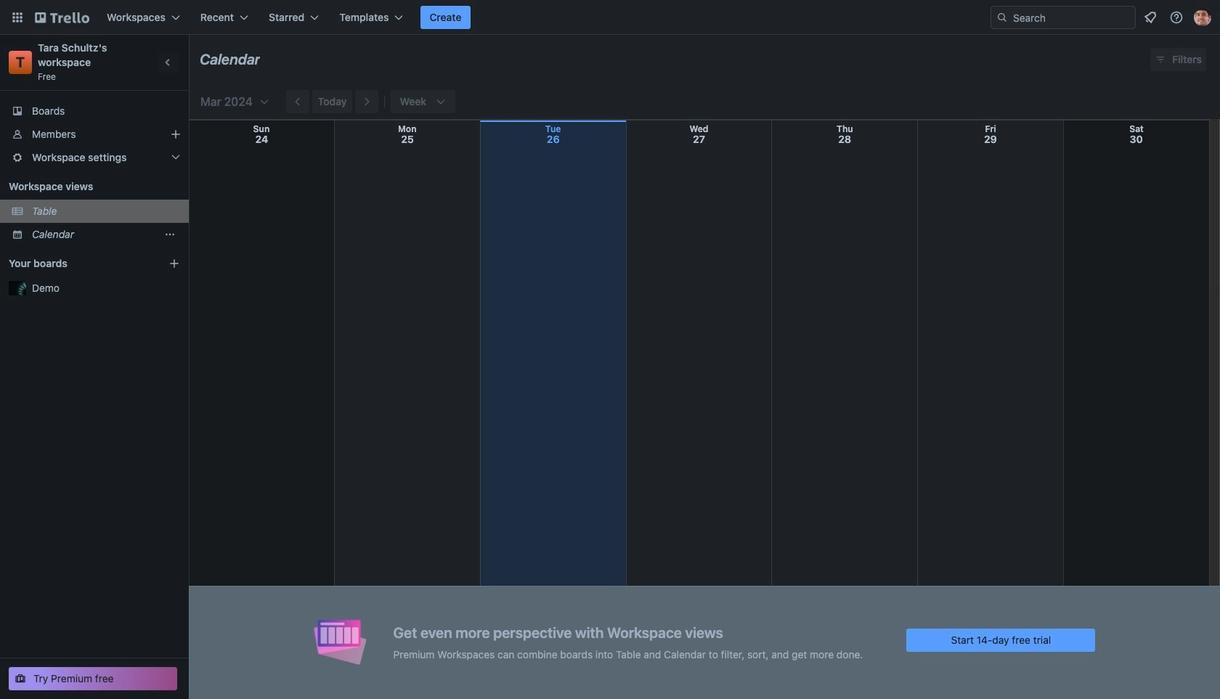 Task type: locate. For each thing, give the bounding box(es) containing it.
your boards with 1 items element
[[9, 255, 147, 272]]

None text field
[[200, 46, 260, 73]]

0 notifications image
[[1142, 9, 1159, 26]]

Search field
[[991, 6, 1136, 29]]

open information menu image
[[1169, 10, 1184, 25]]

james peterson (jamespeterson93) image
[[1194, 9, 1211, 26]]

workspace actions menu image
[[164, 229, 176, 240]]



Task type: describe. For each thing, give the bounding box(es) containing it.
search image
[[996, 12, 1008, 23]]

back to home image
[[35, 6, 89, 29]]

add board image
[[168, 258, 180, 269]]

primary element
[[0, 0, 1220, 35]]

workspace navigation collapse icon image
[[158, 52, 179, 73]]



Task type: vqa. For each thing, say whether or not it's contained in the screenshot.
'Back to home' image
yes



